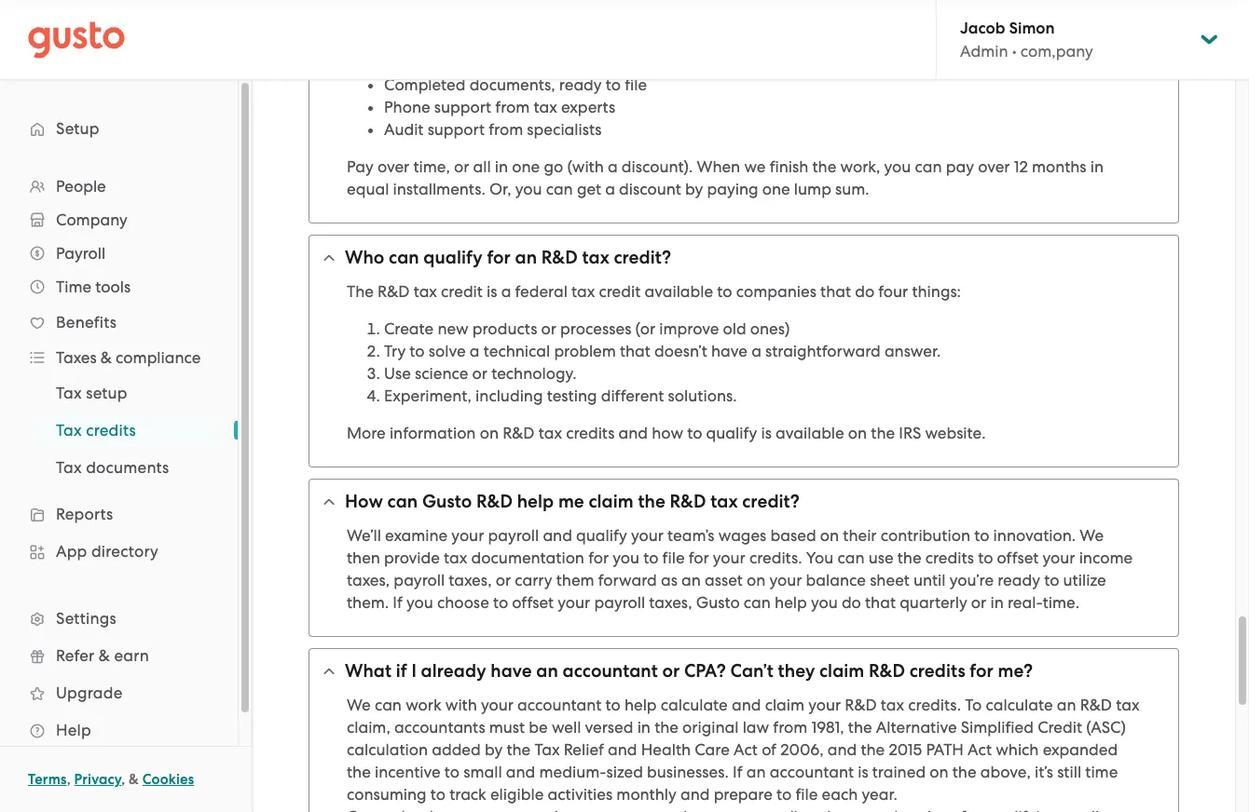 Task type: locate. For each thing, give the bounding box(es) containing it.
tax up the specialists
[[534, 98, 557, 117]]

can up claim,
[[375, 697, 402, 715]]

sized
[[606, 764, 643, 783]]

pay over time, or all in one go (with a discount). when we finish the work, you can pay over 12 months in equal installments. or, you can get a discount by paying one lump sum.
[[347, 158, 1104, 199]]

terms
[[28, 772, 67, 789]]

2 horizontal spatial payroll
[[594, 594, 645, 613]]

by inside we can work with your accountant to help calculate and claim your r&d tax credits. to calculate an r&d tax claim, accountants must be well versed in the original law from 1981, the alternative simplified credit (asc) calculation added by the tax relief and health care act of 2006, and the 2015 path act which expanded the incentive to small and medium-sized businesses. if an accountant is trained on the above, it's still time consuming to track eligible activities monthly and prepare to file each year.
[[485, 741, 503, 760]]

who can qualify for an r&d tax credit?
[[345, 247, 671, 269]]

1 horizontal spatial act
[[968, 741, 992, 760]]

1 vertical spatial by
[[485, 741, 503, 760]]

by down when
[[685, 180, 703, 199]]

claim inside dropdown button
[[589, 492, 634, 513]]

and down businesses.
[[680, 786, 710, 805]]

claim right me
[[589, 492, 634, 513]]

1 vertical spatial &
[[99, 647, 110, 666]]

0 horizontal spatial credits.
[[749, 549, 802, 568]]

utilize
[[1063, 572, 1106, 590]]

0 vertical spatial credit?
[[614, 247, 671, 269]]

over right pay
[[377, 158, 409, 177]]

payroll
[[56, 244, 106, 263]]

added
[[432, 741, 481, 760]]

taxes, up them.
[[347, 572, 390, 590]]

that inside create new products or processes (or improve old ones) try to solve a technical problem that doesn't have a straightforward answer. use science or technology. experiment, including testing different solutions.
[[620, 342, 651, 361]]

accountant inside dropdown button
[[563, 661, 658, 683]]

reports
[[56, 505, 113, 524]]

provide
[[384, 549, 440, 568]]

you right work,
[[884, 158, 911, 177]]

things:
[[912, 283, 961, 301]]

have inside create new products or processes (or improve old ones) try to solve a technical problem that doesn't have a straightforward answer. use science or technology. experiment, including testing different solutions.
[[711, 342, 748, 361]]

0 horizontal spatial over
[[377, 158, 409, 177]]

by inside "pay over time, or all in one go (with a discount). when we finish the work, you can pay over 12 months in equal installments. or, you can get a discount by paying one lump sum."
[[685, 180, 703, 199]]

0 vertical spatial one
[[512, 158, 540, 177]]

which
[[996, 741, 1039, 760]]

list
[[0, 170, 238, 750], [0, 375, 238, 487]]

2 list from the top
[[0, 375, 238, 487]]

use
[[384, 365, 411, 384]]

an
[[515, 247, 537, 269], [681, 572, 701, 590], [536, 661, 558, 683], [1057, 697, 1076, 715], [747, 764, 766, 783]]

0 horizontal spatial have
[[491, 661, 532, 683]]

accountant down 2006,
[[770, 764, 854, 783]]

0 horizontal spatial payroll
[[394, 572, 445, 590]]

0 vertical spatial qualify
[[424, 247, 483, 269]]

1 vertical spatial gusto
[[696, 594, 740, 613]]

2 calculate from the left
[[986, 697, 1053, 715]]

0 horizontal spatial one
[[512, 158, 540, 177]]

wages
[[718, 527, 767, 546]]

0 horizontal spatial credit
[[441, 283, 483, 301]]

can right who
[[389, 247, 419, 269]]

the up consuming
[[347, 764, 371, 783]]

1 horizontal spatial ,
[[121, 772, 125, 789]]

0 horizontal spatial by
[[485, 741, 503, 760]]

paying
[[707, 180, 758, 199]]

your
[[452, 527, 484, 546], [631, 527, 664, 546], [713, 549, 746, 568], [1043, 549, 1075, 568], [770, 572, 802, 590], [558, 594, 590, 613], [481, 697, 514, 715], [808, 697, 841, 715]]

, left cookies
[[121, 772, 125, 789]]

by up small
[[485, 741, 503, 760]]

1 vertical spatial claim
[[819, 661, 864, 683]]

help down balance
[[775, 594, 807, 613]]

help
[[56, 722, 91, 740]]

companies
[[736, 283, 817, 301]]

from inside we can work with your accountant to help calculate and claim your r&d tax credits. to calculate an r&d tax claim, accountants must be well versed in the original law from 1981, the alternative simplified credit (asc) calculation added by the tax relief and health care act of 2006, and the 2015 path act which expanded the incentive to small and medium-sized businesses. if an accountant is trained on the above, it's still time consuming to track eligible activities monthly and prepare to file each year.
[[773, 719, 808, 738]]

from up 2006,
[[773, 719, 808, 738]]

can left pay
[[915, 158, 942, 177]]

help inside we can work with your accountant to help calculate and claim your r&d tax credits. to calculate an r&d tax claim, accountants must be well versed in the original law from 1981, the alternative simplified credit (asc) calculation added by the tax relief and health care act of 2006, and the 2015 path act which expanded the incentive to small and medium-sized businesses. if an accountant is trained on the above, it's still time consuming to track eligible activities monthly and prepare to file each year.
[[625, 697, 657, 715]]

0 horizontal spatial gusto
[[422, 492, 472, 513]]

2 horizontal spatial is
[[858, 764, 868, 783]]

payroll down provide
[[394, 572, 445, 590]]

an down of
[[747, 764, 766, 783]]

2 credit from the left
[[599, 283, 641, 301]]

the up health on the right bottom of page
[[655, 719, 679, 738]]

tax for tax credits
[[56, 421, 82, 440]]

credit up processes
[[599, 283, 641, 301]]

me?
[[998, 661, 1033, 683]]

accountant up well
[[517, 697, 602, 715]]

the down contribution
[[898, 549, 922, 568]]

0 horizontal spatial we
[[347, 697, 371, 715]]

well
[[552, 719, 581, 738]]

path
[[926, 741, 964, 760]]

from down "documents,"
[[495, 98, 530, 117]]

your up 1981, on the bottom of page
[[808, 697, 841, 715]]

tax up "the r&d tax credit is a federal tax credit available to companies that do four things:"
[[582, 247, 610, 269]]

federal
[[515, 283, 568, 301]]

1 list from the top
[[0, 170, 238, 750]]

or inside "pay over time, or all in one go (with a discount). when we finish the work, you can pay over 12 months in equal installments. or, you can get a discount by paying one lump sum."
[[454, 158, 469, 177]]

credit?
[[614, 247, 671, 269], [742, 492, 800, 513]]

& left cookies
[[129, 772, 139, 789]]

a
[[608, 158, 618, 177], [605, 180, 615, 199], [501, 283, 511, 301], [470, 342, 480, 361], [752, 342, 762, 361]]

1 vertical spatial have
[[491, 661, 532, 683]]

can't
[[730, 661, 774, 683]]

go
[[544, 158, 563, 177]]

1 horizontal spatial credit?
[[742, 492, 800, 513]]

credit
[[441, 283, 483, 301], [599, 283, 641, 301]]

1 horizontal spatial over
[[978, 158, 1010, 177]]

you
[[884, 158, 911, 177], [515, 180, 542, 199], [613, 549, 640, 568], [406, 594, 433, 613], [811, 594, 838, 613]]

credit? inside how can gusto r&d help me claim the r&d tax credit? dropdown button
[[742, 492, 800, 513]]

1 vertical spatial file
[[662, 549, 685, 568]]

tax down tax setup
[[56, 421, 82, 440]]

is
[[487, 283, 497, 301], [761, 425, 772, 443], [858, 764, 868, 783]]

still
[[1057, 764, 1081, 783]]

1 vertical spatial if
[[733, 764, 743, 783]]

offset down the carry at the left bottom
[[512, 594, 554, 613]]

improve
[[659, 320, 719, 339]]

tax down the taxes
[[56, 384, 82, 403]]

1 horizontal spatial available
[[776, 425, 844, 443]]

claim
[[589, 492, 634, 513], [819, 661, 864, 683], [765, 697, 805, 715]]

claim inside dropdown button
[[819, 661, 864, 683]]

& for earn
[[99, 647, 110, 666]]

2 horizontal spatial qualify
[[706, 425, 757, 443]]

or up including
[[472, 365, 488, 384]]

1 horizontal spatial offset
[[997, 549, 1039, 568]]

or left all
[[454, 158, 469, 177]]

if inside we'll examine your payroll and qualify your team's wages based on their contribution to innovation. we then provide tax documentation for you to file for your credits. you can use the credits to offset your income taxes, payroll taxes, or carry them forward as an asset on your balance sheet until you're ready to utilize them. if you choose to offset your payroll taxes, gusto can help you do that quarterly or in real-time.
[[393, 594, 403, 613]]

0 vertical spatial we
[[1080, 527, 1104, 546]]

0 horizontal spatial is
[[487, 283, 497, 301]]

tax down be
[[535, 741, 560, 760]]

help left me
[[517, 492, 554, 513]]

0 horizontal spatial act
[[734, 741, 758, 760]]

calculate up original
[[661, 697, 728, 715]]

that down sheet
[[865, 594, 896, 613]]

people button
[[19, 170, 219, 203]]

settings link
[[19, 602, 219, 636]]

1 vertical spatial credits.
[[908, 697, 961, 715]]

claim,
[[347, 719, 390, 738]]

0 vertical spatial by
[[685, 180, 703, 199]]

credit? up based on the bottom of page
[[742, 492, 800, 513]]

we'll
[[347, 527, 381, 546]]

privacy
[[74, 772, 121, 789]]

1 horizontal spatial help
[[625, 697, 657, 715]]

over left '12'
[[978, 158, 1010, 177]]

0 horizontal spatial ,
[[67, 772, 71, 789]]

calculation
[[347, 741, 428, 760]]

do down balance
[[842, 594, 861, 613]]

examine
[[385, 527, 448, 546]]

them
[[556, 572, 594, 590]]

2 vertical spatial is
[[858, 764, 868, 783]]

tax up processes
[[572, 283, 595, 301]]

1 horizontal spatial ready
[[998, 572, 1040, 590]]

tax down tax credits
[[56, 459, 82, 477]]

tax inside we'll examine your payroll and qualify your team's wages based on their contribution to innovation. we then provide tax documentation for you to file for your credits. you can use the credits to offset your income taxes, payroll taxes, or carry them forward as an asset on your balance sheet until you're ready to utilize them. if you choose to offset your payroll taxes, gusto can help you do that quarterly or in real-time.
[[444, 549, 467, 568]]

support
[[434, 98, 491, 117], [428, 121, 485, 139]]

processes
[[560, 320, 631, 339]]

credits. inside we'll examine your payroll and qualify your team's wages based on their contribution to innovation. we then provide tax documentation for you to file for your credits. you can use the credits to offset your income taxes, payroll taxes, or carry them forward as an asset on your balance sheet until you're ready to utilize them. if you choose to offset your payroll taxes, gusto can help you do that quarterly or in real-time.
[[749, 549, 802, 568]]

2 vertical spatial qualify
[[576, 527, 627, 546]]

1 vertical spatial we
[[347, 697, 371, 715]]

(or
[[635, 320, 656, 339]]

we
[[744, 158, 766, 177]]

and inside we'll examine your payroll and qualify your team's wages based on their contribution to innovation. we then provide tax documentation for you to file for your credits. you can use the credits to offset your income taxes, payroll taxes, or carry them forward as an asset on your balance sheet until you're ready to utilize them. if you choose to offset your payroll taxes, gusto can help you do that quarterly or in real-time.
[[543, 527, 572, 546]]

from up all
[[489, 121, 523, 139]]

0 vertical spatial payroll
[[488, 527, 539, 546]]

to inside the completed documents, ready to file phone support from tax experts audit support from specialists
[[606, 76, 621, 95]]

credit? up "the r&d tax credit is a federal tax credit available to companies that do four things:"
[[614, 247, 671, 269]]

0 vertical spatial ready
[[559, 76, 602, 95]]

1 vertical spatial payroll
[[394, 572, 445, 590]]

1 horizontal spatial claim
[[765, 697, 805, 715]]

0 vertical spatial help
[[517, 492, 554, 513]]

and down me
[[543, 527, 572, 546]]

com,pany
[[1021, 42, 1093, 61]]

0 vertical spatial available
[[645, 283, 713, 301]]

discount
[[619, 180, 681, 199]]

credits up until at the right of page
[[926, 549, 974, 568]]

gusto down asset on the bottom of page
[[696, 594, 740, 613]]

2 vertical spatial help
[[625, 697, 657, 715]]

we can work with your accountant to help calculate and claim your r&d tax credits. to calculate an r&d tax claim, accountants must be well versed in the original law from 1981, the alternative simplified credit (asc) calculation added by the tax relief and health care act of 2006, and the 2015 path act which expanded the incentive to small and medium-sized businesses. if an accountant is trained on the above, it's still time consuming to track eligible activities monthly and prepare to file each year.
[[347, 697, 1140, 805]]

payroll up documentation
[[488, 527, 539, 546]]

taxes, down as
[[649, 594, 692, 613]]

claim right "they"
[[819, 661, 864, 683]]

ready
[[559, 76, 602, 95], [998, 572, 1040, 590]]

1 vertical spatial ready
[[998, 572, 1040, 590]]

the down more information on r&d tax credits and how to qualify is available on the irs website.
[[638, 492, 665, 513]]

technology.
[[491, 365, 577, 384]]

can up 'can't'
[[744, 594, 771, 613]]

2 horizontal spatial file
[[796, 786, 818, 805]]

a right (with
[[608, 158, 618, 177]]

we up income
[[1080, 527, 1104, 546]]

0 horizontal spatial taxes,
[[347, 572, 390, 590]]

accountant up "versed"
[[563, 661, 658, 683]]

refer & earn link
[[19, 640, 219, 673]]

and up law
[[732, 697, 761, 715]]

do
[[855, 283, 875, 301], [842, 594, 861, 613]]

0 vertical spatial gusto
[[422, 492, 472, 513]]

care
[[695, 741, 730, 760]]

list containing people
[[0, 170, 238, 750]]

2006,
[[780, 741, 824, 760]]

is up how can gusto r&d help me claim the r&d tax credit? dropdown button on the bottom of page
[[761, 425, 772, 443]]

for up them
[[588, 549, 609, 568]]

expanded
[[1043, 741, 1118, 760]]

0 horizontal spatial claim
[[589, 492, 634, 513]]

create
[[384, 320, 434, 339]]

ready up the real-
[[998, 572, 1040, 590]]

0 horizontal spatial calculate
[[661, 697, 728, 715]]

0 vertical spatial from
[[495, 98, 530, 117]]

1 vertical spatial that
[[620, 342, 651, 361]]

0 vertical spatial is
[[487, 283, 497, 301]]

0 vertical spatial if
[[393, 594, 403, 613]]

refer
[[56, 647, 95, 666]]

upgrade
[[56, 684, 123, 703]]

2 horizontal spatial that
[[865, 594, 896, 613]]

available up improve
[[645, 283, 713, 301]]

support down completed
[[434, 98, 491, 117]]

we inside we'll examine your payroll and qualify your team's wages based on their contribution to innovation. we then provide tax documentation for you to file for your credits. you can use the credits to offset your income taxes, payroll taxes, or carry them forward as an asset on your balance sheet until you're ready to utilize them. if you choose to offset your payroll taxes, gusto can help you do that quarterly or in real-time.
[[1080, 527, 1104, 546]]

work,
[[840, 158, 880, 177]]

0 horizontal spatial help
[[517, 492, 554, 513]]

file left "each"
[[796, 786, 818, 805]]

law
[[743, 719, 769, 738]]

credit
[[1038, 719, 1082, 738]]

on up you at the bottom
[[820, 527, 839, 546]]

cookies button
[[142, 769, 194, 791]]

0 vertical spatial credits.
[[749, 549, 802, 568]]

old
[[723, 320, 746, 339]]

file up the discount). on the top of page
[[625, 76, 647, 95]]

2 vertical spatial file
[[796, 786, 818, 805]]

and
[[619, 425, 648, 443], [543, 527, 572, 546], [732, 697, 761, 715], [608, 741, 637, 760], [828, 741, 857, 760], [506, 764, 535, 783], [680, 786, 710, 805]]

claim inside we can work with your accountant to help calculate and claim your r&d tax credits. to calculate an r&d tax claim, accountants must be well versed in the original law from 1981, the alternative simplified credit (asc) calculation added by the tax relief and health care act of 2006, and the 2015 path act which expanded the incentive to small and medium-sized businesses. if an accountant is trained on the above, it's still time consuming to track eligible activities monthly and prepare to file each year.
[[765, 697, 805, 715]]

credit up new
[[441, 283, 483, 301]]

1 horizontal spatial gusto
[[696, 594, 740, 613]]

ready up experts
[[559, 76, 602, 95]]

1 vertical spatial do
[[842, 594, 861, 613]]

in left the real-
[[990, 594, 1004, 613]]

0 horizontal spatial if
[[393, 594, 403, 613]]

your down innovation.
[[1043, 549, 1075, 568]]

if right them.
[[393, 594, 403, 613]]

0 horizontal spatial ready
[[559, 76, 602, 95]]

gusto inside we'll examine your payroll and qualify your team's wages based on their contribution to innovation. we then provide tax documentation for you to file for your credits. you can use the credits to offset your income taxes, payroll taxes, or carry them forward as an asset on your balance sheet until you're ready to utilize them. if you choose to offset your payroll taxes, gusto can help you do that quarterly or in real-time.
[[696, 594, 740, 613]]

1 horizontal spatial calculate
[[986, 697, 1053, 715]]

0 horizontal spatial credit?
[[614, 247, 671, 269]]

1 horizontal spatial we
[[1080, 527, 1104, 546]]

one left go
[[512, 158, 540, 177]]

if up prepare
[[733, 764, 743, 783]]

taxes & compliance button
[[19, 341, 219, 375]]

& left the "earn"
[[99, 647, 110, 666]]

gusto navigation element
[[0, 80, 238, 779]]

calculate
[[661, 697, 728, 715], [986, 697, 1053, 715]]

1 vertical spatial is
[[761, 425, 772, 443]]

1 horizontal spatial credit
[[599, 283, 641, 301]]

0 vertical spatial have
[[711, 342, 748, 361]]

on inside we can work with your accountant to help calculate and claim your r&d tax credits. to calculate an r&d tax claim, accountants must be well versed in the original law from 1981, the alternative simplified credit (asc) calculation added by the tax relief and health care act of 2006, and the 2015 path act which expanded the incentive to small and medium-sized businesses. if an accountant is trained on the above, it's still time consuming to track eligible activities monthly and prepare to file each year.
[[930, 764, 949, 783]]

1 vertical spatial help
[[775, 594, 807, 613]]

0 horizontal spatial qualify
[[424, 247, 483, 269]]

your right 'examine'
[[452, 527, 484, 546]]

1 horizontal spatial have
[[711, 342, 748, 361]]

1 vertical spatial one
[[762, 180, 790, 199]]

ready inside we'll examine your payroll and qualify your team's wages based on their contribution to innovation. we then provide tax documentation for you to file for your credits. you can use the credits to offset your income taxes, payroll taxes, or carry them forward as an asset on your balance sheet until you're ready to utilize them. if you choose to offset your payroll taxes, gusto can help you do that quarterly or in real-time.
[[998, 572, 1040, 590]]

audit
[[384, 121, 424, 139]]

we up claim,
[[347, 697, 371, 715]]

0 horizontal spatial file
[[625, 76, 647, 95]]

have down old
[[711, 342, 748, 361]]

based
[[770, 527, 816, 546]]

1 vertical spatial credit?
[[742, 492, 800, 513]]

credits inside dropdown button
[[910, 661, 966, 683]]

0 horizontal spatial that
[[620, 342, 651, 361]]

0 vertical spatial file
[[625, 76, 647, 95]]

home image
[[28, 21, 125, 58]]

1 horizontal spatial by
[[685, 180, 703, 199]]

have up must
[[491, 661, 532, 683]]

claim down "they"
[[765, 697, 805, 715]]

2 act from the left
[[968, 741, 992, 760]]

2 horizontal spatial help
[[775, 594, 807, 613]]

app directory
[[56, 543, 159, 561]]

gusto
[[422, 492, 472, 513], [696, 594, 740, 613]]

problem
[[554, 342, 616, 361]]

sum.
[[835, 180, 869, 199]]

0 horizontal spatial offset
[[512, 594, 554, 613]]

is inside we can work with your accountant to help calculate and claim your r&d tax credits. to calculate an r&d tax claim, accountants must be well versed in the original law from 1981, the alternative simplified credit (asc) calculation added by the tax relief and health care act of 2006, and the 2015 path act which expanded the incentive to small and medium-sized businesses. if an accountant is trained on the above, it's still time consuming to track eligible activities monthly and prepare to file each year.
[[858, 764, 868, 783]]

&
[[101, 349, 112, 367], [99, 647, 110, 666], [129, 772, 139, 789]]

original
[[683, 719, 739, 738]]

the down 'path'
[[953, 764, 977, 783]]

setup link
[[19, 112, 219, 145]]

the inside we'll examine your payroll and qualify your team's wages based on their contribution to innovation. we then provide tax documentation for you to file for your credits. you can use the credits to offset your income taxes, payroll taxes, or carry them forward as an asset on your balance sheet until you're ready to utilize them. if you choose to offset your payroll taxes, gusto can help you do that quarterly or in real-time.
[[898, 549, 922, 568]]

help
[[517, 492, 554, 513], [775, 594, 807, 613], [625, 697, 657, 715]]

or
[[454, 158, 469, 177], [541, 320, 556, 339], [472, 365, 488, 384], [496, 572, 511, 590], [971, 594, 987, 613], [662, 661, 680, 683]]

contribution
[[881, 527, 970, 546]]

credits inside list
[[86, 421, 136, 440]]

credits up to at the bottom right of the page
[[910, 661, 966, 683]]

1 horizontal spatial qualify
[[576, 527, 627, 546]]

support up time,
[[428, 121, 485, 139]]

if inside we can work with your accountant to help calculate and claim your r&d tax credits. to calculate an r&d tax claim, accountants must be well versed in the original law from 1981, the alternative simplified credit (asc) calculation added by the tax relief and health care act of 2006, and the 2015 path act which expanded the incentive to small and medium-sized businesses. if an accountant is trained on the above, it's still time consuming to track eligible activities monthly and prepare to file each year.
[[733, 764, 743, 783]]

tax for tax documents
[[56, 459, 82, 477]]

& inside dropdown button
[[101, 349, 112, 367]]

qualify down installments.
[[424, 247, 483, 269]]

upgrade link
[[19, 677, 219, 710]]

or inside dropdown button
[[662, 661, 680, 683]]

discount).
[[622, 158, 693, 177]]

list containing tax setup
[[0, 375, 238, 487]]

taxes, up choose
[[449, 572, 492, 590]]

compliance
[[116, 349, 201, 367]]

2 , from the left
[[121, 772, 125, 789]]

1 horizontal spatial credits.
[[908, 697, 961, 715]]

0 vertical spatial support
[[434, 98, 491, 117]]

an up federal at the top
[[515, 247, 537, 269]]

have inside dropdown button
[[491, 661, 532, 683]]

0 vertical spatial &
[[101, 349, 112, 367]]



Task type: describe. For each thing, give the bounding box(es) containing it.
the inside "pay over time, or all in one go (with a discount). when we finish the work, you can pay over 12 months in equal installments. or, you can get a discount by paying one lump sum."
[[812, 158, 837, 177]]

the down must
[[507, 741, 531, 760]]

1 horizontal spatial taxes,
[[449, 572, 492, 590]]

credits down testing
[[566, 425, 615, 443]]

an up be
[[536, 661, 558, 683]]

can inside we can work with your accountant to help calculate and claim your r&d tax credits. to calculate an r&d tax claim, accountants must be well versed in the original law from 1981, the alternative simplified credit (asc) calculation added by the tax relief and health care act of 2006, and the 2015 path act which expanded the incentive to small and medium-sized businesses. if an accountant is trained on the above, it's still time consuming to track eligible activities monthly and prepare to file each year.
[[375, 697, 402, 715]]

create new products or processes (or improve old ones) try to solve a technical problem that doesn't have a straightforward answer. use science or technology. experiment, including testing different solutions.
[[384, 320, 941, 406]]

1 horizontal spatial is
[[761, 425, 772, 443]]

choose
[[437, 594, 489, 613]]

tax documents link
[[34, 451, 219, 485]]

setup
[[56, 119, 100, 138]]

you up forward
[[613, 549, 640, 568]]

credit? inside who can qualify for an r&d tax credit? dropdown button
[[614, 247, 671, 269]]

do inside we'll examine your payroll and qualify your team's wages based on their contribution to innovation. we then provide tax documentation for you to file for your credits. you can use the credits to offset your income taxes, payroll taxes, or carry them forward as an asset on your balance sheet until you're ready to utilize them. if you choose to offset your payroll taxes, gusto can help you do that quarterly or in real-time.
[[842, 594, 861, 613]]

for down team's
[[689, 549, 709, 568]]

you down balance
[[811, 594, 838, 613]]

an inside we'll examine your payroll and qualify your team's wages based on their contribution to innovation. we then provide tax documentation for you to file for your credits. you can use the credits to offset your income taxes, payroll taxes, or carry them forward as an asset on your balance sheet until you're ready to utilize them. if you choose to offset your payroll taxes, gusto can help you do that quarterly or in real-time.
[[681, 572, 701, 590]]

you
[[806, 549, 834, 568]]

simon
[[1009, 19, 1055, 38]]

a right solve
[[470, 342, 480, 361]]

for left me?
[[970, 661, 994, 683]]

time
[[56, 278, 91, 296]]

businesses.
[[647, 764, 729, 783]]

0 vertical spatial do
[[855, 283, 875, 301]]

your left team's
[[631, 527, 664, 546]]

tax for tax setup
[[56, 384, 82, 403]]

irs
[[899, 425, 921, 443]]

1 over from the left
[[377, 158, 409, 177]]

simplified
[[961, 719, 1034, 738]]

straightforward
[[765, 342, 881, 361]]

finish
[[770, 158, 809, 177]]

doesn't
[[655, 342, 707, 361]]

credits inside we'll examine your payroll and qualify your team's wages based on their contribution to innovation. we then provide tax documentation for you to file for your credits. you can use the credits to offset your income taxes, payroll taxes, or carry them forward as an asset on your balance sheet until you're ready to utilize them. if you choose to offset your payroll taxes, gusto can help you do that quarterly or in real-time.
[[926, 549, 974, 568]]

in right all
[[495, 158, 508, 177]]

tax credits
[[56, 421, 136, 440]]

tax inside dropdown button
[[711, 492, 738, 513]]

1 horizontal spatial payroll
[[488, 527, 539, 546]]

1 credit from the left
[[441, 283, 483, 301]]

technical
[[484, 342, 550, 361]]

tax setup
[[56, 384, 128, 403]]

information
[[390, 425, 476, 443]]

company button
[[19, 203, 219, 237]]

tax inside the completed documents, ready to file phone support from tax experts audit support from specialists
[[534, 98, 557, 117]]

small
[[464, 764, 502, 783]]

& for compliance
[[101, 349, 112, 367]]

for down or,
[[487, 247, 511, 269]]

can inside dropdown button
[[389, 247, 419, 269]]

file inside we can work with your accountant to help calculate and claim your r&d tax credits. to calculate an r&d tax claim, accountants must be well versed in the original law from 1981, the alternative simplified credit (asc) calculation added by the tax relief and health care act of 2006, and the 2015 path act which expanded the incentive to small and medium-sized businesses. if an accountant is trained on the above, it's still time consuming to track eligible activities monthly and prepare to file each year.
[[796, 786, 818, 805]]

1 calculate from the left
[[661, 697, 728, 715]]

all
[[473, 158, 491, 177]]

and up eligible on the bottom of page
[[506, 764, 535, 783]]

1 act from the left
[[734, 741, 758, 760]]

an up credit
[[1057, 697, 1076, 715]]

on right asset on the bottom of page
[[747, 572, 766, 590]]

credits. inside we can work with your accountant to help calculate and claim your r&d tax credits. to calculate an r&d tax claim, accountants must be well versed in the original law from 1981, the alternative simplified credit (asc) calculation added by the tax relief and health care act of 2006, and the 2015 path act which expanded the incentive to small and medium-sized businesses. if an accountant is trained on the above, it's still time consuming to track eligible activities monthly and prepare to file each year.
[[908, 697, 961, 715]]

ready inside the completed documents, ready to file phone support from tax experts audit support from specialists
[[559, 76, 602, 95]]

cpa?
[[684, 661, 726, 683]]

in inside we can work with your accountant to help calculate and claim your r&d tax credits. to calculate an r&d tax claim, accountants must be well versed in the original law from 1981, the alternative simplified credit (asc) calculation added by the tax relief and health care act of 2006, and the 2015 path act which expanded the incentive to small and medium-sized businesses. if an accountant is trained on the above, it's still time consuming to track eligible activities monthly and prepare to file each year.
[[637, 719, 651, 738]]

pay
[[946, 158, 974, 177]]

your down them
[[558, 594, 590, 613]]

accountants
[[394, 719, 485, 738]]

them.
[[347, 594, 389, 613]]

they
[[778, 661, 815, 683]]

on down including
[[480, 425, 499, 443]]

0 vertical spatial that
[[820, 283, 851, 301]]

on left irs
[[848, 425, 867, 443]]

1 horizontal spatial one
[[762, 180, 790, 199]]

cookies
[[142, 772, 194, 789]]

track
[[450, 786, 486, 805]]

answer.
[[885, 342, 941, 361]]

1 vertical spatial support
[[428, 121, 485, 139]]

a right the "get"
[[605, 180, 615, 199]]

2 over from the left
[[978, 158, 1010, 177]]

including
[[476, 387, 543, 406]]

products
[[472, 320, 537, 339]]

completed documents, ready to file phone support from tax experts audit support from specialists
[[384, 76, 647, 139]]

2 vertical spatial payroll
[[594, 594, 645, 613]]

refer & earn
[[56, 647, 149, 666]]

your up asset on the bottom of page
[[713, 549, 746, 568]]

incentive
[[375, 764, 441, 783]]

tax up (asc)
[[1116, 697, 1140, 715]]

taxes & compliance
[[56, 349, 201, 367]]

tax inside dropdown button
[[582, 247, 610, 269]]

2 vertical spatial &
[[129, 772, 139, 789]]

experts
[[561, 98, 615, 117]]

and left how
[[619, 425, 648, 443]]

1 , from the left
[[67, 772, 71, 789]]

or left the carry at the left bottom
[[496, 572, 511, 590]]

versed
[[585, 719, 633, 738]]

a down ones)
[[752, 342, 762, 361]]

the
[[347, 283, 374, 301]]

get
[[577, 180, 601, 199]]

0 horizontal spatial available
[[645, 283, 713, 301]]

directory
[[91, 543, 159, 561]]

health
[[641, 741, 691, 760]]

earn
[[114, 647, 149, 666]]

can down their
[[838, 549, 865, 568]]

months
[[1032, 158, 1087, 177]]

tax inside we can work with your accountant to help calculate and claim your r&d tax credits. to calculate an r&d tax claim, accountants must be well versed in the original law from 1981, the alternative simplified credit (asc) calculation added by the tax relief and health care act of 2006, and the 2015 path act which expanded the incentive to small and medium-sized businesses. if an accountant is trained on the above, it's still time consuming to track eligible activities monthly and prepare to file each year.
[[535, 741, 560, 760]]

monthly
[[617, 786, 677, 805]]

use
[[869, 549, 894, 568]]

help inside dropdown button
[[517, 492, 554, 513]]

the left irs
[[871, 425, 895, 443]]

12
[[1014, 158, 1028, 177]]

and up sized at the bottom of the page
[[608, 741, 637, 760]]

file inside the completed documents, ready to file phone support from tax experts audit support from specialists
[[625, 76, 647, 95]]

in inside we'll examine your payroll and qualify your team's wages based on their contribution to innovation. we then provide tax documentation for you to file for your credits. you can use the credits to offset your income taxes, payroll taxes, or carry them forward as an asset on your balance sheet until you're ready to utilize them. if you choose to offset your payroll taxes, gusto can help you do that quarterly or in real-time.
[[990, 594, 1004, 613]]

prepare
[[714, 786, 773, 805]]

carry
[[515, 572, 552, 590]]

1 vertical spatial offset
[[512, 594, 554, 613]]

we'll examine your payroll and qualify your team's wages based on their contribution to innovation. we then provide tax documentation for you to file for your credits. you can use the credits to offset your income taxes, payroll taxes, or carry them forward as an asset on your balance sheet until you're ready to utilize them. if you choose to offset your payroll taxes, gusto can help you do that quarterly or in real-time.
[[347, 527, 1133, 613]]

what if i already have an accountant or cpa? can't they claim r&d credits for me?
[[345, 661, 1033, 683]]

the inside dropdown button
[[638, 492, 665, 513]]

setup
[[86, 384, 128, 403]]

file inside we'll examine your payroll and qualify your team's wages based on their contribution to innovation. we then provide tax documentation for you to file for your credits. you can use the credits to offset your income taxes, payroll taxes, or carry them forward as an asset on your balance sheet until you're ready to utilize them. if you choose to offset your payroll taxes, gusto can help you do that quarterly or in real-time.
[[662, 549, 685, 568]]

qualify inside dropdown button
[[424, 247, 483, 269]]

we inside we can work with your accountant to help calculate and claim your r&d tax credits. to calculate an r&d tax claim, accountants must be well versed in the original law from 1981, the alternative simplified credit (asc) calculation added by the tax relief and health care act of 2006, and the 2015 path act which expanded the incentive to small and medium-sized businesses. if an accountant is trained on the above, it's still time consuming to track eligible activities monthly and prepare to file each year.
[[347, 697, 371, 715]]

tax down testing
[[539, 425, 562, 443]]

and down 1981, on the bottom of page
[[828, 741, 857, 760]]

1 vertical spatial qualify
[[706, 425, 757, 443]]

or down federal at the top
[[541, 320, 556, 339]]

their
[[843, 527, 877, 546]]

asset
[[705, 572, 743, 590]]

medium-
[[539, 764, 606, 783]]

terms , privacy , & cookies
[[28, 772, 194, 789]]

to inside create new products or processes (or improve old ones) try to solve a technical problem that doesn't have a straightforward answer. use science or technology. experiment, including testing different solutions.
[[410, 342, 425, 361]]

how
[[652, 425, 683, 443]]

phone
[[384, 98, 430, 117]]

quarterly
[[900, 594, 967, 613]]

it's
[[1035, 764, 1053, 783]]

your down based on the bottom of page
[[770, 572, 802, 590]]

payroll button
[[19, 237, 219, 270]]

real-
[[1008, 594, 1043, 613]]

1 vertical spatial available
[[776, 425, 844, 443]]

tax up alternative
[[881, 697, 904, 715]]

testing
[[547, 387, 597, 406]]

can inside dropdown button
[[387, 492, 418, 513]]

you left choose
[[406, 594, 433, 613]]

the right 1981, on the bottom of page
[[848, 719, 872, 738]]

a down who can qualify for an r&d tax credit? in the top of the page
[[501, 283, 511, 301]]

solve
[[429, 342, 466, 361]]

work
[[406, 697, 442, 715]]

that inside we'll examine your payroll and qualify your team's wages based on their contribution to innovation. we then provide tax documentation for you to file for your credits. you can use the credits to offset your income taxes, payroll taxes, or carry them forward as an asset on your balance sheet until you're ready to utilize them. if you choose to offset your payroll taxes, gusto can help you do that quarterly or in real-time.
[[865, 594, 896, 613]]

in right months
[[1090, 158, 1104, 177]]

1 vertical spatial from
[[489, 121, 523, 139]]

you're
[[950, 572, 994, 590]]

help inside we'll examine your payroll and qualify your team's wages based on their contribution to innovation. we then provide tax documentation for you to file for your credits. you can use the credits to offset your income taxes, payroll taxes, or carry them forward as an asset on your balance sheet until you're ready to utilize them. if you choose to offset your payroll taxes, gusto can help you do that quarterly or in real-time.
[[775, 594, 807, 613]]

2 horizontal spatial taxes,
[[649, 594, 692, 613]]

how
[[345, 492, 383, 513]]

the left 2015
[[861, 741, 885, 760]]

or down you're at the right bottom
[[971, 594, 987, 613]]

you right or,
[[515, 180, 542, 199]]

tax credits link
[[34, 414, 219, 447]]

tax documents
[[56, 459, 169, 477]]

tax up create
[[414, 283, 437, 301]]

2 vertical spatial accountant
[[770, 764, 854, 783]]

0 vertical spatial offset
[[997, 549, 1039, 568]]

time tools button
[[19, 270, 219, 304]]

qualify inside we'll examine your payroll and qualify your team's wages based on their contribution to innovation. we then provide tax documentation for you to file for your credits. you can use the credits to offset your income taxes, payroll taxes, or carry them forward as an asset on your balance sheet until you're ready to utilize them. if you choose to offset your payroll taxes, gusto can help you do that quarterly or in real-time.
[[576, 527, 627, 546]]

time tools
[[56, 278, 131, 296]]

your up must
[[481, 697, 514, 715]]

how can gusto r&d help me claim the r&d tax credit?
[[345, 492, 800, 513]]

people
[[56, 177, 106, 196]]

documents
[[86, 459, 169, 477]]

1 vertical spatial accountant
[[517, 697, 602, 715]]

how can gusto r&d help me claim the r&d tax credit? button
[[310, 480, 1178, 525]]

pay
[[347, 158, 374, 177]]

can down go
[[546, 180, 573, 199]]

gusto inside dropdown button
[[422, 492, 472, 513]]

alternative
[[876, 719, 957, 738]]

documents,
[[470, 76, 555, 95]]



Task type: vqa. For each thing, say whether or not it's contained in the screenshot.
Federal button
no



